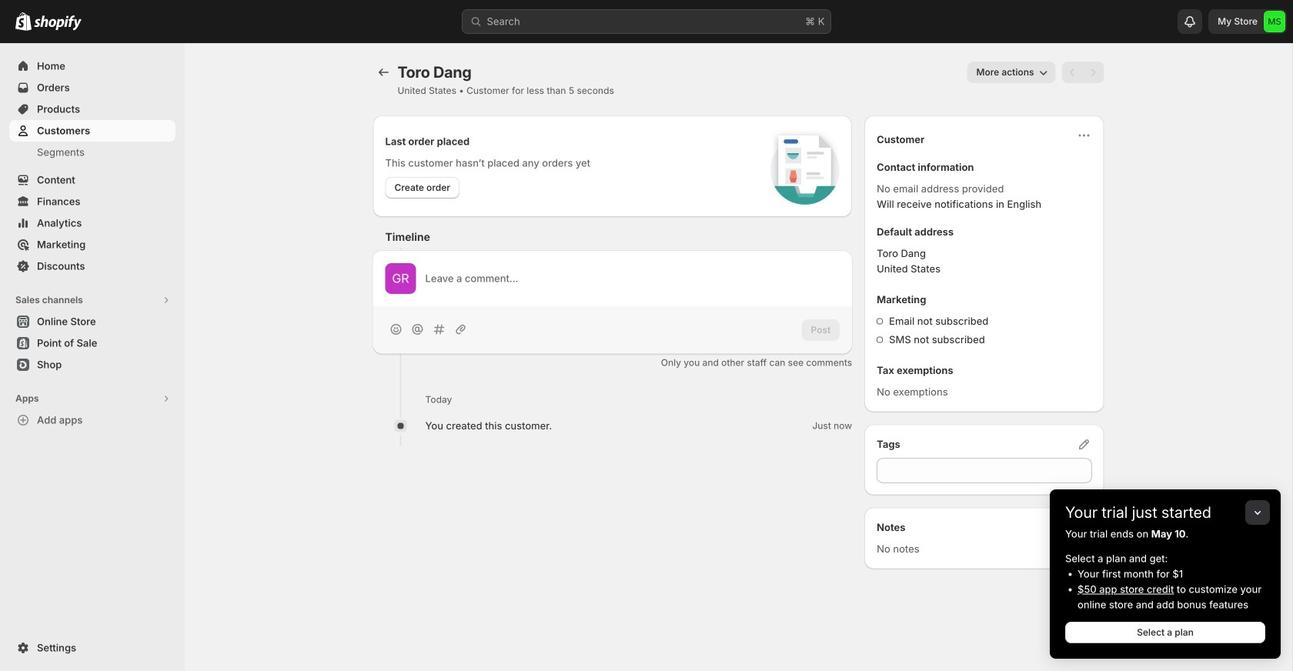 Task type: locate. For each thing, give the bounding box(es) containing it.
next image
[[1086, 65, 1102, 80]]

0 horizontal spatial shopify image
[[15, 12, 32, 31]]

1 horizontal spatial shopify image
[[34, 15, 82, 31]]

shopify image
[[15, 12, 32, 31], [34, 15, 82, 31]]

None text field
[[877, 459, 1093, 483]]

Leave a comment... text field
[[426, 271, 840, 287]]



Task type: vqa. For each thing, say whether or not it's contained in the screenshot.
left Tuesday element
no



Task type: describe. For each thing, give the bounding box(es) containing it.
previous image
[[1066, 65, 1081, 80]]

avatar with initials g r image
[[385, 263, 416, 294]]

my store image
[[1265, 11, 1286, 32]]



